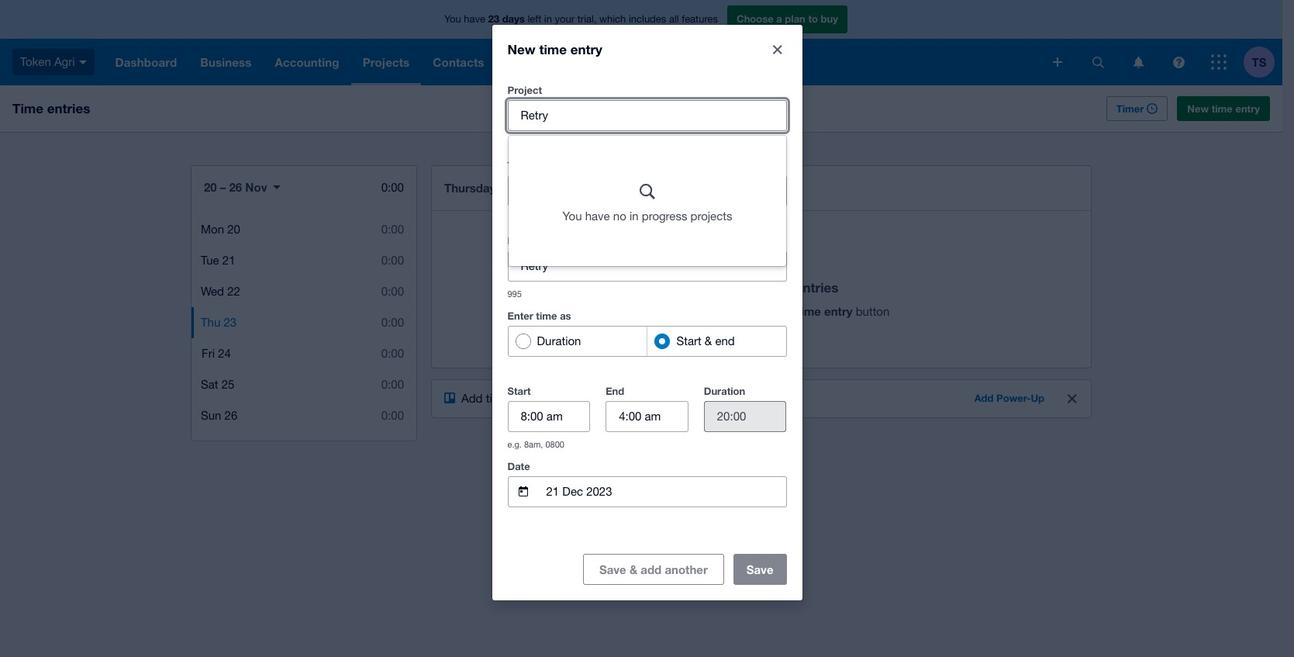 Task type: locate. For each thing, give the bounding box(es) containing it.
have inside group
[[585, 209, 610, 222]]

23
[[488, 13, 500, 25], [502, 181, 515, 195], [224, 316, 237, 329]]

2 save from the left
[[747, 562, 774, 576]]

entry down trial,
[[571, 41, 603, 57]]

0 horizontal spatial to
[[512, 392, 522, 405]]

2 add from the left
[[975, 392, 994, 404]]

new inside button
[[1188, 102, 1209, 115]]

your
[[555, 13, 575, 25], [525, 392, 548, 405]]

0 vertical spatial in
[[544, 13, 552, 25]]

2 vertical spatial have
[[711, 279, 741, 296]]

0 vertical spatial projects
[[691, 209, 733, 222]]

0 horizontal spatial no
[[613, 209, 627, 222]]

1 horizontal spatial your
[[555, 13, 575, 25]]

entry down ts
[[1236, 102, 1261, 115]]

days
[[502, 13, 525, 25]]

you down 2023
[[563, 209, 582, 222]]

svg image up new time entry button
[[1173, 56, 1185, 68]]

1 vertical spatial new
[[1188, 102, 1209, 115]]

save right another
[[747, 562, 774, 576]]

sun
[[201, 409, 221, 422]]

0 vertical spatial entry
[[571, 41, 603, 57]]

you have no in progress projects
[[563, 209, 733, 222]]

1 vertical spatial new time entry
[[1188, 102, 1261, 115]]

0 horizontal spatial your
[[525, 392, 548, 405]]

add time to your projects directly from trello
[[462, 392, 692, 405]]

0:00
[[381, 181, 404, 194], [614, 182, 636, 195], [381, 223, 404, 236], [381, 254, 404, 267], [381, 285, 404, 298], [381, 316, 404, 329], [381, 347, 404, 360], [381, 378, 404, 391], [381, 409, 404, 422]]

time inside button
[[1212, 102, 1233, 115]]

1 horizontal spatial svg image
[[1173, 56, 1185, 68]]

0 vertical spatial &
[[705, 334, 712, 347]]

have inside the you have 23 days left in your trial, which includes all features
[[464, 13, 486, 25]]

entry
[[571, 41, 603, 57], [1236, 102, 1261, 115], [825, 304, 853, 318]]

–
[[220, 180, 226, 194]]

20 right mon
[[227, 223, 240, 236]]

& inside enter time as group
[[705, 334, 712, 347]]

svg image
[[1093, 56, 1104, 68], [1053, 57, 1063, 67], [79, 60, 87, 64]]

entries right the time
[[47, 100, 90, 116]]

you up start & end
[[685, 279, 708, 296]]

0 vertical spatial new
[[508, 41, 536, 57]]

you left days
[[444, 13, 461, 25]]

end
[[716, 334, 735, 347]]

0 horizontal spatial svg image
[[79, 60, 87, 64]]

start & end
[[677, 334, 735, 347]]

have for time
[[711, 279, 741, 296]]

0 vertical spatial you
[[444, 13, 461, 25]]

0 vertical spatial your
[[555, 13, 575, 25]]

1 horizontal spatial 20
[[227, 223, 240, 236]]

20 left "–"
[[204, 180, 217, 194]]

entries up the new time entry button
[[796, 279, 839, 296]]

1 save from the left
[[600, 562, 627, 576]]

have left days
[[464, 13, 486, 25]]

2 vertical spatial 23
[[224, 316, 237, 329]]

start inside enter time as group
[[677, 334, 702, 347]]

to
[[809, 13, 818, 25], [512, 392, 522, 405]]

1 horizontal spatial no
[[745, 279, 761, 296]]

1 vertical spatial 23
[[502, 181, 515, 195]]

1 horizontal spatial add
[[975, 392, 994, 404]]

0 horizontal spatial in
[[544, 13, 552, 25]]

save for save & add another
[[600, 562, 627, 576]]

23 for thu 23
[[224, 316, 237, 329]]

sat
[[201, 378, 218, 391]]

fri 24
[[202, 347, 231, 360]]

thu 23
[[201, 316, 237, 329]]

2 vertical spatial entry
[[825, 304, 853, 318]]

2 horizontal spatial 23
[[502, 181, 515, 195]]

save & add another
[[600, 562, 708, 576]]

& left the 'end'
[[705, 334, 712, 347]]

features
[[682, 13, 718, 25]]

power-
[[997, 392, 1031, 404]]

24
[[218, 347, 231, 360]]

start left the 'end'
[[677, 334, 702, 347]]

1 horizontal spatial save
[[747, 562, 774, 576]]

1 horizontal spatial new
[[769, 304, 794, 318]]

0 horizontal spatial svg image
[[1134, 56, 1144, 68]]

0 horizontal spatial entry
[[571, 41, 603, 57]]

trello
[[664, 392, 692, 405]]

duration up duration field
[[704, 384, 746, 397]]

1 vertical spatial entries
[[796, 279, 839, 296]]

0 vertical spatial 26
[[229, 180, 242, 194]]

0 horizontal spatial start
[[508, 384, 531, 397]]

2 horizontal spatial have
[[711, 279, 741, 296]]

entries
[[47, 100, 90, 116], [796, 279, 839, 296]]

0 vertical spatial new time entry
[[508, 41, 603, 57]]

23 left days
[[488, 13, 500, 25]]

0 vertical spatial duration
[[537, 334, 581, 347]]

have up the 'end'
[[711, 279, 741, 296]]

in
[[544, 13, 552, 25], [630, 209, 639, 222]]

1 vertical spatial 20
[[227, 223, 240, 236]]

0 horizontal spatial have
[[464, 13, 486, 25]]

entry left the button on the top right of the page
[[825, 304, 853, 318]]

you inside the you have 23 days left in your trial, which includes all features
[[444, 13, 461, 25]]

0 horizontal spatial 23
[[224, 316, 237, 329]]

1 horizontal spatial to
[[809, 13, 818, 25]]

start
[[677, 334, 702, 347], [508, 384, 531, 397]]

ts
[[1252, 55, 1267, 69]]

you
[[444, 13, 461, 25], [563, 209, 582, 222], [685, 279, 708, 296]]

& for start
[[705, 334, 712, 347]]

26 right sun
[[225, 409, 238, 422]]

0 horizontal spatial projects
[[551, 392, 593, 405]]

your up e.g. 8am, 0800
[[525, 392, 548, 405]]

1 horizontal spatial in
[[630, 209, 639, 222]]

1 vertical spatial &
[[630, 562, 638, 576]]

have for in
[[585, 209, 610, 222]]

0 horizontal spatial duration
[[537, 334, 581, 347]]

clear button
[[1060, 386, 1085, 411]]

26 right "–"
[[229, 180, 242, 194]]

no inside group
[[613, 209, 627, 222]]

0 vertical spatial 20
[[204, 180, 217, 194]]

2 vertical spatial you
[[685, 279, 708, 296]]

0 horizontal spatial new
[[508, 41, 536, 57]]

0 horizontal spatial you
[[444, 13, 461, 25]]

1 horizontal spatial 23
[[488, 13, 500, 25]]

start for start & end
[[677, 334, 702, 347]]

1 horizontal spatial you
[[563, 209, 582, 222]]

you for you have no time entries
[[685, 279, 708, 296]]

1 horizontal spatial new time entry
[[1188, 102, 1261, 115]]

0 horizontal spatial &
[[630, 562, 638, 576]]

add power-up
[[975, 392, 1045, 404]]

start up start field
[[508, 384, 531, 397]]

1 horizontal spatial &
[[705, 334, 712, 347]]

from
[[637, 392, 661, 405]]

0 vertical spatial to
[[809, 13, 818, 25]]

Find or choose a project field
[[508, 100, 786, 130]]

tue
[[201, 254, 219, 267]]

1 vertical spatial your
[[525, 392, 548, 405]]

& left add
[[630, 562, 638, 576]]

new
[[508, 41, 536, 57], [1188, 102, 1209, 115], [769, 304, 794, 318]]

to up 'e.g.'
[[512, 392, 522, 405]]

20
[[204, 180, 217, 194], [227, 223, 240, 236]]

duration down as
[[537, 334, 581, 347]]

0 horizontal spatial entries
[[47, 100, 90, 116]]

save left add
[[600, 562, 627, 576]]

ts banner
[[0, 0, 1283, 85]]

fri
[[202, 347, 215, 360]]

duration
[[537, 334, 581, 347], [704, 384, 746, 397]]

0 horizontal spatial save
[[600, 562, 627, 576]]

to left buy
[[809, 13, 818, 25]]

new down days
[[508, 41, 536, 57]]

1 horizontal spatial start
[[677, 334, 702, 347]]

0 vertical spatial 23
[[488, 13, 500, 25]]

november
[[518, 181, 575, 195]]

1 vertical spatial in
[[630, 209, 639, 222]]

choose
[[737, 13, 774, 25]]

0 horizontal spatial add
[[462, 392, 483, 405]]

& inside button
[[630, 562, 638, 576]]

all
[[669, 13, 679, 25]]

svg image left ts
[[1212, 54, 1227, 70]]

1 vertical spatial duration
[[704, 384, 746, 397]]

End field
[[607, 401, 688, 431]]

svg image up timer button
[[1134, 56, 1144, 68]]

sun 26
[[201, 409, 238, 422]]

new time entry button
[[1178, 96, 1271, 121]]

nov
[[245, 180, 267, 194]]

projects right progress
[[691, 209, 733, 222]]

no
[[613, 209, 627, 222], [745, 279, 761, 296]]

new time entry down left
[[508, 41, 603, 57]]

start for start
[[508, 384, 531, 397]]

new time entry down ts
[[1188, 102, 1261, 115]]

0 vertical spatial entries
[[47, 100, 90, 116]]

& for save
[[630, 562, 638, 576]]

have
[[464, 13, 486, 25], [585, 209, 610, 222], [711, 279, 741, 296]]

1 vertical spatial start
[[508, 384, 531, 397]]

2 horizontal spatial entry
[[1236, 102, 1261, 115]]

svg image
[[1212, 54, 1227, 70], [1134, 56, 1144, 68], [1173, 56, 1185, 68]]

23 down task
[[502, 181, 515, 195]]

new time entry
[[508, 41, 603, 57], [1188, 102, 1261, 115]]

new time entry inside dialog
[[508, 41, 603, 57]]

add for add time to your projects directly from trello
[[462, 392, 483, 405]]

add
[[641, 562, 662, 576]]

new right timer button
[[1188, 102, 1209, 115]]

in right left
[[544, 13, 552, 25]]

add power-up link
[[966, 386, 1054, 411]]

0 horizontal spatial new time entry
[[508, 41, 603, 57]]

in left progress
[[630, 209, 639, 222]]

projects left directly at bottom
[[551, 392, 593, 405]]

1 vertical spatial have
[[585, 209, 610, 222]]

0 vertical spatial no
[[613, 209, 627, 222]]

1 horizontal spatial projects
[[691, 209, 733, 222]]

0 vertical spatial start
[[677, 334, 702, 347]]

&
[[705, 334, 712, 347], [630, 562, 638, 576]]

time
[[539, 41, 567, 57], [1212, 102, 1233, 115], [764, 279, 792, 296], [797, 304, 821, 318], [536, 309, 557, 322], [486, 392, 509, 405]]

26
[[229, 180, 242, 194], [225, 409, 238, 422]]

1 vertical spatial you
[[563, 209, 582, 222]]

2 horizontal spatial new
[[1188, 102, 1209, 115]]

23 inside ts banner
[[488, 13, 500, 25]]

your left trial,
[[555, 13, 575, 25]]

save
[[600, 562, 627, 576], [747, 562, 774, 576]]

have down 2023
[[585, 209, 610, 222]]

1 add from the left
[[462, 392, 483, 405]]

new down you have no time entries
[[769, 304, 794, 318]]

duration inside enter time as group
[[537, 334, 581, 347]]

up
[[1031, 392, 1045, 404]]

Duration field
[[705, 401, 786, 431]]

save for save
[[747, 562, 774, 576]]

1 vertical spatial no
[[745, 279, 761, 296]]

0 vertical spatial have
[[464, 13, 486, 25]]

add
[[462, 392, 483, 405], [975, 392, 994, 404]]

agri
[[54, 55, 75, 68]]

1 vertical spatial projects
[[551, 392, 593, 405]]

2 horizontal spatial you
[[685, 279, 708, 296]]

1 horizontal spatial have
[[585, 209, 610, 222]]

in inside the you have 23 days left in your trial, which includes all features
[[544, 13, 552, 25]]

you inside group
[[563, 209, 582, 222]]

1 vertical spatial entry
[[1236, 102, 1261, 115]]

23 right thu
[[224, 316, 237, 329]]

button
[[856, 305, 890, 318]]

projects
[[691, 209, 733, 222], [551, 392, 593, 405]]

0 horizontal spatial 20
[[204, 180, 217, 194]]

20 inside popup button
[[204, 180, 217, 194]]

as
[[560, 309, 571, 322]]

end
[[606, 384, 625, 397]]



Task type: vqa. For each thing, say whether or not it's contained in the screenshot.
the rightmost your
yes



Task type: describe. For each thing, give the bounding box(es) containing it.
mon 20
[[201, 223, 240, 236]]

progress
[[642, 209, 688, 222]]

enter time as
[[508, 309, 571, 322]]

21
[[222, 254, 235, 267]]

trial,
[[578, 13, 597, 25]]

1 horizontal spatial duration
[[704, 384, 746, 397]]

0800
[[546, 439, 565, 449]]

thursday, 23 november 2023
[[444, 181, 604, 195]]

1 horizontal spatial entry
[[825, 304, 853, 318]]

add for add power-up
[[975, 392, 994, 404]]

2 horizontal spatial svg image
[[1212, 54, 1227, 70]]

token agri
[[20, 55, 75, 68]]

1 vertical spatial to
[[512, 392, 522, 405]]

description
[[508, 234, 563, 246]]

close image
[[773, 45, 782, 54]]

left
[[528, 13, 542, 25]]

project
[[508, 83, 542, 96]]

1 vertical spatial 26
[[225, 409, 238, 422]]

20 – 26 nov button
[[192, 169, 294, 205]]

timer button
[[1107, 96, 1168, 121]]

you for you have no in progress projects
[[563, 209, 582, 222]]

sat 25
[[201, 378, 235, 391]]

Start field
[[508, 401, 590, 431]]

tue 21
[[201, 254, 235, 267]]

timer
[[1117, 102, 1144, 115]]

26 inside popup button
[[229, 180, 242, 194]]

in inside group
[[630, 209, 639, 222]]

close button
[[762, 34, 793, 65]]

mon
[[201, 223, 224, 236]]

enter
[[508, 309, 533, 322]]

entry inside button
[[1236, 102, 1261, 115]]

time entries
[[12, 100, 90, 116]]

date
[[508, 460, 530, 472]]

20 – 26 nov
[[204, 180, 267, 194]]

no for in
[[613, 209, 627, 222]]

new time entry button
[[769, 304, 890, 318]]

plan
[[785, 13, 806, 25]]

your inside the you have 23 days left in your trial, which includes all features
[[555, 13, 575, 25]]

svg image inside token agri popup button
[[79, 60, 87, 64]]

Retry text field
[[508, 251, 786, 280]]

which
[[600, 13, 626, 25]]

thu
[[201, 316, 221, 329]]

save & add another button
[[583, 515, 724, 623]]

to inside ts banner
[[809, 13, 818, 25]]

task
[[508, 159, 530, 171]]

wed 22
[[201, 285, 240, 298]]

token agri button
[[0, 39, 104, 85]]

Date field
[[545, 477, 786, 506]]

save button
[[734, 553, 787, 584]]

2 horizontal spatial svg image
[[1093, 56, 1104, 68]]

projects inside group
[[691, 209, 733, 222]]

2023
[[578, 181, 604, 195]]

you for you have 23 days left in your trial, which includes all features
[[444, 13, 461, 25]]

directly
[[596, 392, 634, 405]]

new time entry dialog
[[492, 24, 802, 623]]

1 horizontal spatial entries
[[796, 279, 839, 296]]

e.g.
[[508, 439, 522, 449]]

entry inside dialog
[[571, 41, 603, 57]]

ts button
[[1244, 39, 1283, 85]]

22
[[227, 285, 240, 298]]

clear image
[[1068, 394, 1077, 403]]

995
[[508, 289, 522, 298]]

thursday,
[[444, 181, 498, 195]]

token
[[20, 55, 51, 68]]

choose a plan to buy
[[737, 13, 839, 25]]

you have no time entries
[[685, 279, 839, 296]]

e.g. 8am, 0800
[[508, 439, 565, 449]]

you have 23 days left in your trial, which includes all features
[[444, 13, 718, 25]]

have for days
[[464, 13, 486, 25]]

1 horizontal spatial svg image
[[1053, 57, 1063, 67]]

no for time
[[745, 279, 761, 296]]

new time entry inside button
[[1188, 102, 1261, 115]]

enter time as group
[[508, 325, 787, 356]]

new inside dialog
[[508, 41, 536, 57]]

8am,
[[524, 439, 543, 449]]

2 vertical spatial new
[[769, 304, 794, 318]]

a
[[777, 13, 782, 25]]

time
[[12, 100, 43, 116]]

includes
[[629, 13, 667, 25]]

another
[[665, 562, 708, 576]]

23 for thursday, 23 november 2023
[[502, 181, 515, 195]]

wed
[[201, 285, 224, 298]]

loading progress bar
[[622, 515, 686, 623]]

25
[[222, 378, 235, 391]]

buy
[[821, 13, 839, 25]]

you have no in progress projects group
[[509, 135, 787, 266]]



